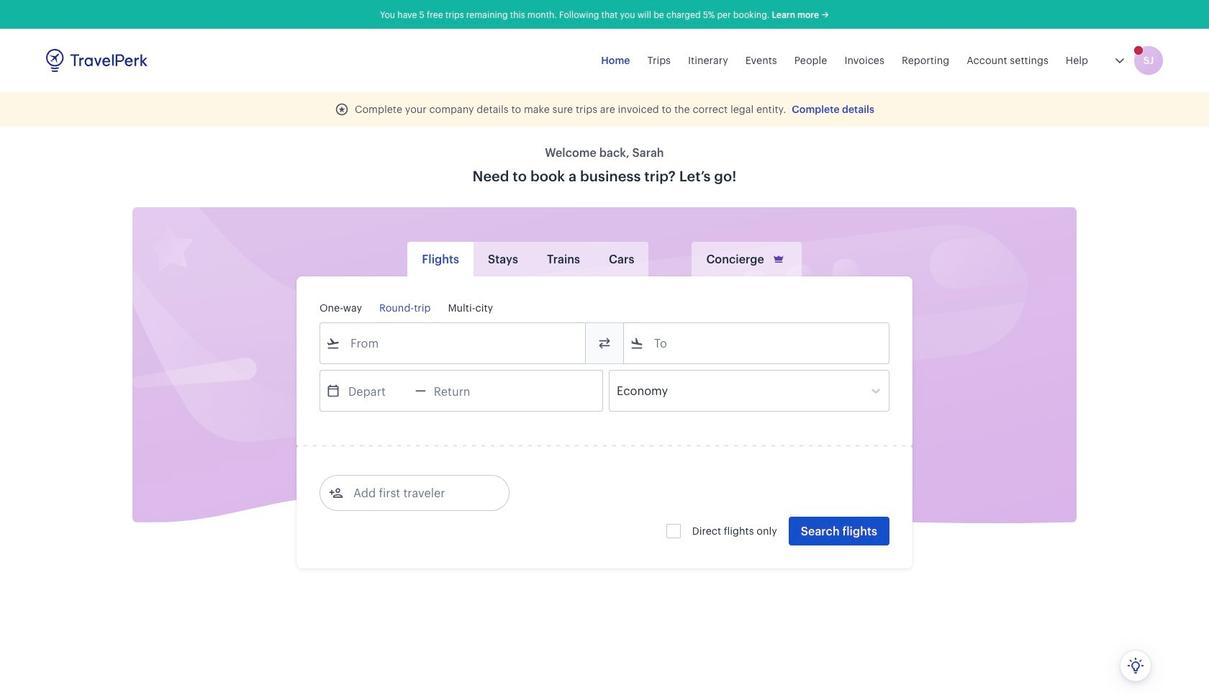 Task type: locate. For each thing, give the bounding box(es) containing it.
Add first traveler search field
[[343, 482, 493, 505]]



Task type: describe. For each thing, give the bounding box(es) containing it.
From search field
[[341, 332, 567, 355]]

Return text field
[[426, 371, 501, 411]]

To search field
[[644, 332, 870, 355]]

Depart text field
[[341, 371, 415, 411]]



Task type: vqa. For each thing, say whether or not it's contained in the screenshot.
second Delta Air Lines icon from the top of the page
no



